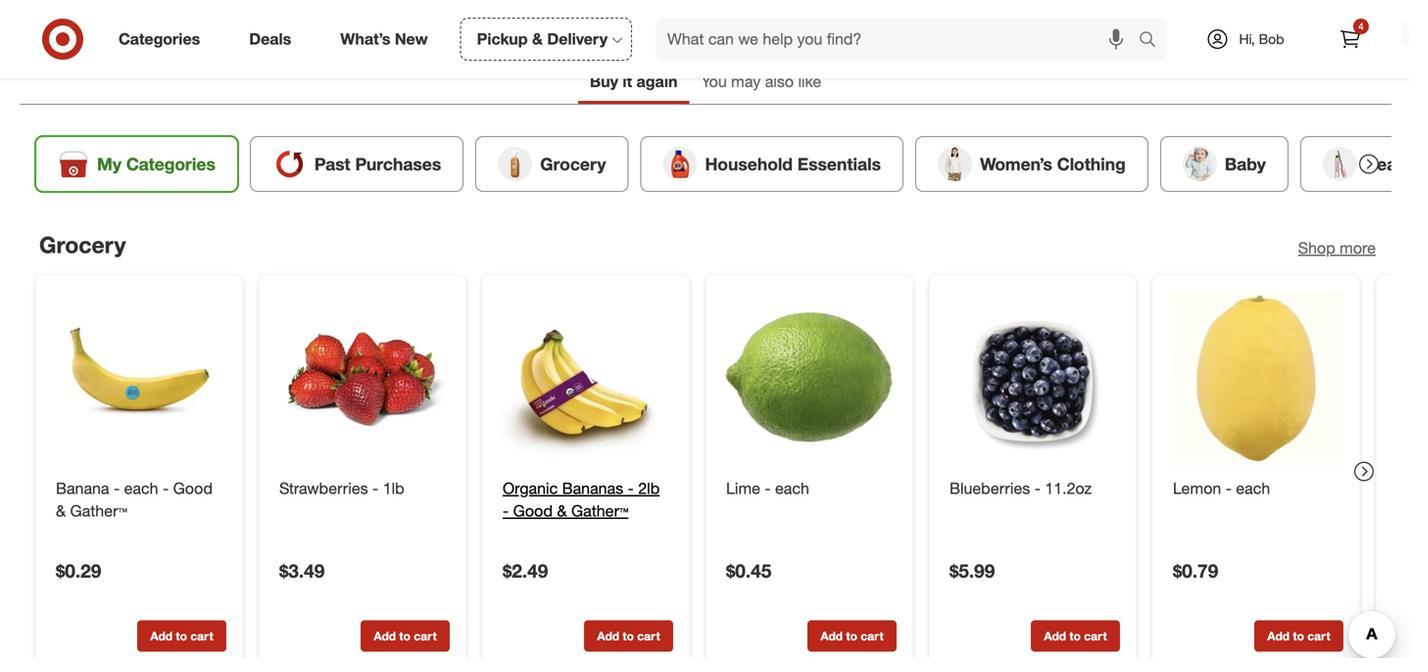 Task type: vqa. For each thing, say whether or not it's contained in the screenshot.
Add to cart button
yes



Task type: describe. For each thing, give the bounding box(es) containing it.
pickup & delivery link
[[460, 18, 632, 61]]

past purchases
[[314, 153, 441, 174]]

2lb
[[638, 479, 660, 498]]

shop more
[[1298, 238, 1376, 258]]

bananas
[[562, 479, 624, 498]]

good inside banana - each - good & gather™
[[173, 479, 213, 498]]

add for $2.49
[[597, 629, 620, 644]]

lime
[[726, 479, 760, 498]]

what's
[[340, 29, 390, 49]]

to for $0.29
[[176, 629, 187, 644]]

cart for $2.49
[[637, 629, 660, 644]]

banana - each - good & gather™
[[56, 479, 213, 521]]

shop
[[1298, 238, 1336, 258]]

it
[[623, 72, 632, 91]]

pickup & delivery
[[477, 29, 608, 49]]

deals
[[249, 29, 291, 49]]

categories link
[[102, 18, 225, 61]]

women's
[[980, 153, 1053, 174]]

cart for $5.99
[[1084, 629, 1107, 644]]

like
[[798, 72, 821, 91]]

baby
[[1225, 153, 1266, 174]]

gather™ inside organic bananas - 2lb - good & gather™
[[571, 502, 629, 521]]

what's new
[[340, 29, 428, 49]]

each for $0.29
[[124, 479, 158, 498]]

baby button
[[1160, 136, 1289, 192]]

you may also like
[[701, 72, 821, 91]]

you may also like link
[[689, 63, 833, 104]]

purchases
[[355, 153, 441, 174]]

cart for $3.49
[[414, 629, 437, 644]]

household essentials button
[[641, 136, 904, 192]]

add for $0.29
[[150, 629, 173, 644]]

add for $0.45
[[821, 629, 843, 644]]

add to cart for $0.79
[[1268, 629, 1331, 644]]

search button
[[1130, 18, 1177, 65]]

shop more button
[[1298, 237, 1376, 259]]

4 link
[[1329, 18, 1372, 61]]

my categories
[[97, 153, 215, 174]]

1 vertical spatial grocery
[[39, 231, 126, 259]]

women's clothing button
[[915, 136, 1149, 192]]

hi, bob
[[1239, 30, 1284, 48]]

each for $0.79
[[1236, 479, 1270, 498]]

11.2oz
[[1045, 479, 1092, 498]]

new
[[395, 29, 428, 49]]

blueberries - 11.2oz
[[950, 479, 1092, 498]]

gather™ inside banana - each - good & gather™
[[70, 502, 127, 521]]

cart for $0.29
[[190, 629, 213, 644]]

bob
[[1259, 30, 1284, 48]]

buy it again
[[590, 72, 678, 91]]

- inside 'link'
[[1226, 479, 1232, 498]]

add to cart button for $2.49
[[584, 621, 673, 652]]

more
[[1340, 238, 1376, 258]]

good inside organic bananas - 2lb - good & gather™
[[513, 502, 553, 521]]

household
[[705, 153, 793, 174]]

1lb
[[383, 479, 404, 498]]

hi,
[[1239, 30, 1255, 48]]

pickup
[[477, 29, 528, 49]]



Task type: locate. For each thing, give the bounding box(es) containing it.
& down the banana
[[56, 502, 66, 521]]

search
[[1130, 31, 1177, 51]]

2 gather™ from the left
[[571, 502, 629, 521]]

4 add to cart button from the left
[[808, 621, 897, 652]]

banana
[[56, 479, 109, 498]]

add for $3.49
[[374, 629, 396, 644]]

2 each from the left
[[775, 479, 809, 498]]

strawberries - 1lb link
[[279, 478, 446, 500]]

0 horizontal spatial each
[[124, 479, 158, 498]]

0 horizontal spatial grocery
[[39, 231, 126, 259]]

6 add to cart button from the left
[[1255, 621, 1344, 652]]

each right the banana
[[124, 479, 158, 498]]

1 cart from the left
[[190, 629, 213, 644]]

3 each from the left
[[1236, 479, 1270, 498]]

add to cart button for $0.45
[[808, 621, 897, 652]]

cart for $0.79
[[1308, 629, 1331, 644]]

add to cart button
[[137, 621, 226, 652], [361, 621, 450, 652], [584, 621, 673, 652], [808, 621, 897, 652], [1031, 621, 1120, 652], [1255, 621, 1344, 652]]

grocery button
[[476, 136, 629, 192]]

strawberries
[[279, 479, 368, 498]]

to for $3.49
[[399, 629, 411, 644]]

2 add to cart from the left
[[374, 629, 437, 644]]

grocery
[[540, 153, 606, 174], [39, 231, 126, 259]]

6 add to cart from the left
[[1268, 629, 1331, 644]]

1 each from the left
[[124, 479, 158, 498]]

clothing
[[1057, 153, 1126, 174]]

buy it again link
[[578, 63, 689, 104]]

buy
[[590, 72, 618, 91]]

each inside banana - each - good & gather™
[[124, 479, 158, 498]]

organic bananas - 2lb - good & gather™ link
[[503, 478, 669, 523]]

3 add to cart button from the left
[[584, 621, 673, 652]]

add to cart button for $0.29
[[137, 621, 226, 652]]

lime - each link
[[726, 478, 893, 500]]

lime - each
[[726, 479, 809, 498]]

add to cart button for $5.99
[[1031, 621, 1120, 652]]

2 horizontal spatial each
[[1236, 479, 1270, 498]]

each for $0.45
[[775, 479, 809, 498]]

categories inside 'button'
[[126, 153, 215, 174]]

also
[[765, 72, 794, 91]]

blueberries - 11.2oz link
[[950, 478, 1116, 500]]

& inside banana - each - good & gather™
[[56, 502, 66, 521]]

add for $5.99
[[1044, 629, 1066, 644]]

2 add from the left
[[374, 629, 396, 644]]

& down bananas
[[557, 502, 567, 521]]

2 cart from the left
[[414, 629, 437, 644]]

gather™
[[70, 502, 127, 521], [571, 502, 629, 521]]

$0.79
[[1173, 560, 1219, 583]]

&
[[532, 29, 543, 49], [56, 502, 66, 521], [557, 502, 567, 521]]

-
[[114, 479, 120, 498], [163, 479, 169, 498], [372, 479, 379, 498], [628, 479, 634, 498], [765, 479, 771, 498], [1035, 479, 1041, 498], [1226, 479, 1232, 498], [503, 502, 509, 521]]

cart
[[190, 629, 213, 644], [414, 629, 437, 644], [637, 629, 660, 644], [861, 629, 884, 644], [1084, 629, 1107, 644], [1308, 629, 1331, 644]]

1 add from the left
[[150, 629, 173, 644]]

5 add from the left
[[1044, 629, 1066, 644]]

banana - each - good & gather™ image
[[52, 292, 226, 466], [52, 292, 226, 466]]

add
[[150, 629, 173, 644], [374, 629, 396, 644], [597, 629, 620, 644], [821, 629, 843, 644], [1044, 629, 1066, 644], [1268, 629, 1290, 644]]

$2.49
[[503, 560, 548, 583]]

my
[[97, 153, 121, 174]]

lemon - each link
[[1173, 478, 1340, 500]]

categories
[[119, 29, 200, 49], [126, 153, 215, 174]]

organic
[[503, 479, 558, 498]]

1 vertical spatial good
[[513, 502, 553, 521]]

each right the lime
[[775, 479, 809, 498]]

to for $2.49
[[623, 629, 634, 644]]

add to cart for $0.45
[[821, 629, 884, 644]]

grocery inside "button"
[[540, 153, 606, 174]]

beaut button
[[1300, 136, 1411, 192]]

What can we help you find? suggestions appear below search field
[[656, 18, 1144, 61]]

to
[[176, 629, 187, 644], [399, 629, 411, 644], [623, 629, 634, 644], [846, 629, 858, 644], [1070, 629, 1081, 644], [1293, 629, 1304, 644]]

past
[[314, 153, 350, 174]]

my categories button
[[35, 136, 238, 192]]

& right 'pickup'
[[532, 29, 543, 49]]

add to cart for $2.49
[[597, 629, 660, 644]]

banana - each - good & gather™ link
[[56, 478, 222, 523]]

3 to from the left
[[623, 629, 634, 644]]

add for $0.79
[[1268, 629, 1290, 644]]

each
[[124, 479, 158, 498], [775, 479, 809, 498], [1236, 479, 1270, 498]]

organic bananas - 2lb - good & gather™ image
[[499, 292, 673, 466], [499, 292, 673, 466]]

past purchases button
[[250, 136, 464, 192]]

strawberries - 1lb image
[[275, 292, 450, 466], [275, 292, 450, 466]]

lemon
[[1173, 479, 1221, 498]]

grocery down buy
[[540, 153, 606, 174]]

$5.99
[[950, 560, 995, 583]]

0 vertical spatial good
[[173, 479, 213, 498]]

1 horizontal spatial &
[[532, 29, 543, 49]]

blueberries
[[950, 479, 1030, 498]]

add to cart button for $3.49
[[361, 621, 450, 652]]

4 to from the left
[[846, 629, 858, 644]]

1 gather™ from the left
[[70, 502, 127, 521]]

strawberries - 1lb
[[279, 479, 404, 498]]

2 add to cart button from the left
[[361, 621, 450, 652]]

add to cart button for $0.79
[[1255, 621, 1344, 652]]

1 to from the left
[[176, 629, 187, 644]]

$3.49
[[279, 560, 325, 583]]

5 add to cart button from the left
[[1031, 621, 1120, 652]]

6 cart from the left
[[1308, 629, 1331, 644]]

lemon - each
[[1173, 479, 1270, 498]]

cart for $0.45
[[861, 629, 884, 644]]

2 horizontal spatial &
[[557, 502, 567, 521]]

& inside organic bananas - 2lb - good & gather™
[[557, 502, 567, 521]]

each right 'lemon'
[[1236, 479, 1270, 498]]

1 horizontal spatial good
[[513, 502, 553, 521]]

you
[[701, 72, 727, 91]]

3 add from the left
[[597, 629, 620, 644]]

5 add to cart from the left
[[1044, 629, 1107, 644]]

beaut
[[1365, 153, 1411, 174]]

to for $0.45
[[846, 629, 858, 644]]

0 horizontal spatial good
[[173, 479, 213, 498]]

0 horizontal spatial gather™
[[70, 502, 127, 521]]

4
[[1359, 20, 1364, 32]]

4 cart from the left
[[861, 629, 884, 644]]

5 cart from the left
[[1084, 629, 1107, 644]]

gather™ down the banana
[[70, 502, 127, 521]]

1 horizontal spatial grocery
[[540, 153, 606, 174]]

$0.29
[[56, 560, 101, 583]]

essentials
[[798, 153, 881, 174]]

grocery down my
[[39, 231, 126, 259]]

$0.45
[[726, 560, 772, 583]]

add to cart
[[150, 629, 213, 644], [374, 629, 437, 644], [597, 629, 660, 644], [821, 629, 884, 644], [1044, 629, 1107, 644], [1268, 629, 1331, 644]]

3 cart from the left
[[637, 629, 660, 644]]

1 horizontal spatial each
[[775, 479, 809, 498]]

delivery
[[547, 29, 608, 49]]

to for $5.99
[[1070, 629, 1081, 644]]

again
[[637, 72, 678, 91]]

deals link
[[233, 18, 316, 61]]

to for $0.79
[[1293, 629, 1304, 644]]

3 add to cart from the left
[[597, 629, 660, 644]]

4 add from the left
[[821, 629, 843, 644]]

6 add from the left
[[1268, 629, 1290, 644]]

lime - each image
[[722, 292, 897, 466], [722, 292, 897, 466]]

1 add to cart from the left
[[150, 629, 213, 644]]

1 vertical spatial categories
[[126, 153, 215, 174]]

good
[[173, 479, 213, 498], [513, 502, 553, 521]]

may
[[731, 72, 761, 91]]

1 horizontal spatial gather™
[[571, 502, 629, 521]]

organic bananas - 2lb - good & gather™
[[503, 479, 660, 521]]

0 horizontal spatial &
[[56, 502, 66, 521]]

0 vertical spatial categories
[[119, 29, 200, 49]]

add to cart for $5.99
[[1044, 629, 1107, 644]]

blueberries - 11.2oz image
[[946, 292, 1120, 466], [946, 292, 1120, 466]]

5 to from the left
[[1070, 629, 1081, 644]]

lemon - each image
[[1169, 292, 1344, 466], [1169, 292, 1344, 466]]

0 vertical spatial grocery
[[540, 153, 606, 174]]

each inside lime - each link
[[775, 479, 809, 498]]

6 to from the left
[[1293, 629, 1304, 644]]

what's new link
[[324, 18, 452, 61]]

add to cart for $0.29
[[150, 629, 213, 644]]

women's clothing
[[980, 153, 1126, 174]]

1 add to cart button from the left
[[137, 621, 226, 652]]

household essentials
[[705, 153, 881, 174]]

2 to from the left
[[399, 629, 411, 644]]

4 add to cart from the left
[[821, 629, 884, 644]]

each inside 'lemon - each' 'link'
[[1236, 479, 1270, 498]]

add to cart for $3.49
[[374, 629, 437, 644]]

gather™ down bananas
[[571, 502, 629, 521]]



